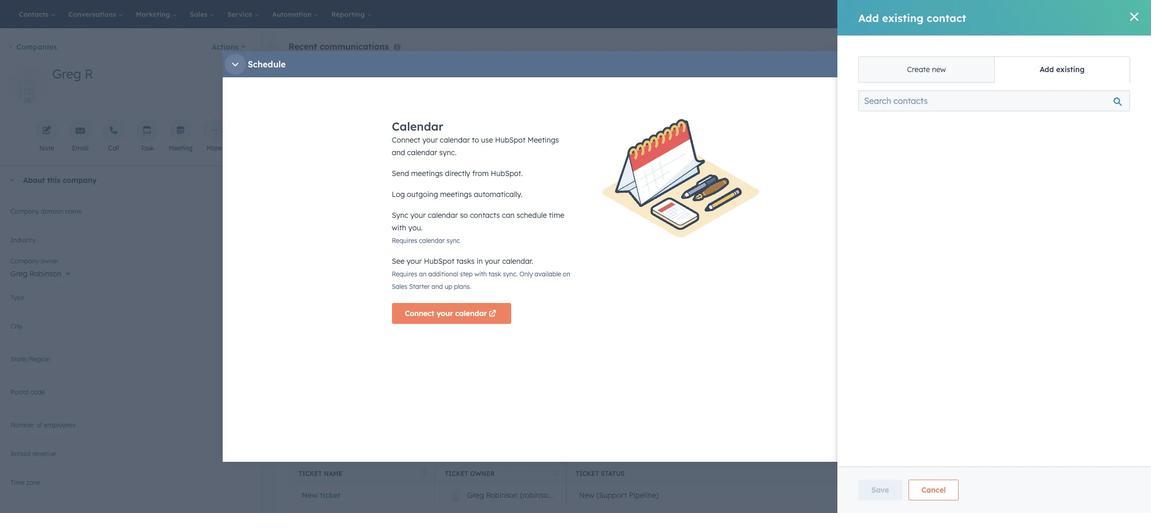 Task type: describe. For each thing, give the bounding box(es) containing it.
pipeline)
[[629, 491, 659, 501]]

employees
[[44, 422, 76, 429]]

greg robinson (robinsongreg175@gmail.com)
[[467, 491, 625, 501]]

owner for company owner
[[41, 257, 59, 265]]

no associated objects of this type exist.
[[507, 197, 645, 206]]

deal stage button
[[459, 268, 506, 281]]

stage
[[479, 270, 497, 278]]

zone
[[26, 479, 40, 487]]

owner for ticket owner
[[470, 470, 495, 478]]

industry
[[10, 236, 36, 244]]

recent communications
[[289, 41, 389, 52]]

+ add button for (0)
[[1120, 36, 1141, 49]]

search button
[[1124, 5, 1142, 23]]

about this company
[[23, 176, 97, 185]]

deals
[[914, 94, 934, 103]]

caret image for about this company
[[8, 179, 15, 182]]

for
[[901, 503, 911, 512]]

0 horizontal spatial companies
[[16, 42, 57, 52]]

add a parent or child company to track the organizational structure for greg r.
[[901, 491, 1134, 512]]

time
[[10, 479, 25, 487]]

postal
[[10, 389, 29, 396]]

postal code
[[10, 389, 45, 396]]

domain
[[41, 208, 63, 215]]

email image
[[76, 126, 85, 136]]

Search HubSpot search field
[[1005, 5, 1133, 23]]

related
[[914, 468, 942, 477]]

create date button
[[391, 268, 441, 281]]

company inside add a parent or child company to track the organizational structure for greg r.
[[976, 491, 1008, 500]]

create date
[[395, 270, 432, 278]]

actions button
[[205, 37, 253, 58]]

1 horizontal spatial associated
[[954, 60, 992, 70]]

greg inside add a parent or child company to track the organizational structure for greg r.
[[913, 503, 930, 512]]

ticket status
[[576, 470, 625, 478]]

greg robinson button
[[10, 264, 250, 281]]

child
[[958, 491, 974, 500]]

time zone
[[10, 479, 40, 487]]

contacts (0)
[[914, 38, 959, 47]]

see the people associated with this record.
[[901, 60, 1049, 70]]

recent
[[289, 41, 317, 52]]

1 search search field from the top
[[291, 288, 418, 306]]

clear
[[514, 270, 530, 278]]

email
[[72, 144, 88, 152]]

all
[[532, 270, 540, 278]]

1 vertical spatial name
[[324, 470, 343, 478]]

press to sort. image
[[422, 470, 426, 477]]

company owner
[[10, 257, 59, 265]]

the inside add a parent or child company to track the organizational structure for greg r.
[[1039, 491, 1050, 500]]

(0)
[[948, 38, 959, 47]]

Description text field
[[10, 510, 250, 514]]

type
[[609, 197, 625, 206]]

company for company domain name
[[10, 208, 39, 215]]

with
[[994, 60, 1008, 70]]

add inside add a parent or child company to track the organizational structure for greg r.
[[901, 491, 915, 500]]

schedule
[[248, 59, 286, 70]]

2 horizontal spatial this
[[1010, 60, 1023, 70]]

communications
[[320, 41, 389, 52]]

greg for greg robinson (robinsongreg175@gmail.com)
[[467, 491, 484, 501]]

record.
[[1025, 60, 1049, 70]]

new (support pipeline)
[[579, 491, 659, 501]]

press to sort. image for ticket owner
[[553, 470, 557, 477]]

call image
[[109, 126, 118, 136]]

city
[[10, 323, 22, 331]]

ticket
[[320, 491, 341, 501]]

Number of employees text field
[[10, 420, 250, 437]]

create
[[395, 270, 415, 278]]

+ add button for (2)
[[1120, 92, 1141, 105]]

contacts (0) button
[[891, 28, 1116, 56]]

close dialog image
[[906, 61, 914, 69]]

+ add for (0)
[[1120, 38, 1141, 47]]

clear all
[[514, 270, 540, 278]]

or
[[948, 491, 956, 500]]

people
[[929, 60, 952, 70]]

number
[[10, 422, 35, 429]]

a
[[917, 491, 922, 500]]

+ add for (2)
[[1120, 94, 1141, 103]]

this inside about this company dropdown button
[[47, 176, 61, 185]]

0 vertical spatial name
[[65, 208, 82, 215]]

exist.
[[627, 197, 645, 206]]

actions
[[212, 42, 239, 52]]

caret image for deals (2)
[[899, 97, 905, 100]]



Task type: locate. For each thing, give the bounding box(es) containing it.
2 add button from the top
[[808, 250, 843, 263]]

owner
[[41, 257, 59, 265], [470, 470, 495, 478]]

deal
[[462, 270, 477, 278]]

companies link
[[8, 42, 57, 52]]

1 vertical spatial + add button
[[1120, 92, 1141, 105]]

call
[[108, 144, 119, 152]]

name up the ticket
[[324, 470, 343, 478]]

1 vertical spatial company
[[10, 257, 39, 265]]

associated right the no
[[519, 197, 557, 206]]

organizational
[[1052, 491, 1102, 500]]

1 vertical spatial company
[[976, 491, 1008, 500]]

1 vertical spatial the
[[1039, 491, 1050, 500]]

3 add button from the top
[[808, 403, 843, 417]]

0 horizontal spatial press to sort. element
[[422, 470, 426, 478]]

1 horizontal spatial owner
[[470, 470, 495, 478]]

2 horizontal spatial press to sort. element
[[849, 470, 853, 478]]

to
[[1010, 491, 1017, 500]]

ticket for ticket status
[[576, 470, 599, 478]]

1 ticket from the left
[[299, 470, 322, 478]]

Annual revenue text field
[[10, 449, 250, 465]]

caret image up see
[[899, 41, 905, 44]]

2 search search field from the top
[[291, 441, 418, 460]]

no
[[507, 197, 517, 206]]

press to sort. element for ticket name
[[422, 470, 426, 478]]

press to sort. element
[[422, 470, 426, 478], [553, 470, 557, 478], [849, 470, 853, 478]]

new ticket link
[[302, 491, 423, 501]]

this
[[1010, 60, 1023, 70], [47, 176, 61, 185], [595, 197, 607, 206]]

3 ticket from the left
[[576, 470, 599, 478]]

task
[[141, 144, 154, 152]]

0 vertical spatial add button
[[808, 169, 843, 182]]

0 vertical spatial of
[[586, 197, 593, 206]]

greg r
[[52, 66, 93, 82]]

caret image inside contacts (0) dropdown button
[[899, 41, 905, 44]]

about
[[23, 176, 45, 185]]

0 horizontal spatial ticket
[[299, 470, 322, 478]]

1 vertical spatial +
[[1120, 94, 1124, 103]]

minimize dialog image
[[231, 61, 240, 69]]

company inside dropdown button
[[63, 176, 97, 185]]

2 press to sort. element from the left
[[553, 470, 557, 478]]

objects
[[559, 197, 584, 206]]

1 vertical spatial companies
[[944, 468, 985, 477]]

+ add
[[1120, 38, 1141, 47], [1120, 94, 1141, 103]]

1 vertical spatial of
[[36, 422, 42, 429]]

caret image left about
[[8, 179, 15, 182]]

0 horizontal spatial this
[[47, 176, 61, 185]]

parent
[[924, 491, 946, 500]]

greg down ticket owner
[[467, 491, 484, 501]]

1 new from the left
[[302, 491, 318, 501]]

robinson inside popup button
[[29, 269, 61, 279]]

press to sort. element for ticket owner
[[553, 470, 557, 478]]

company up greg robinson
[[10, 257, 39, 265]]

status
[[601, 470, 625, 478]]

2 horizontal spatial ticket
[[576, 470, 599, 478]]

type
[[10, 294, 24, 302]]

companies up greg r
[[16, 42, 57, 52]]

1 vertical spatial owner
[[470, 470, 495, 478]]

+ for contacts (0)
[[1120, 38, 1124, 47]]

1 + add from the top
[[1120, 38, 1141, 47]]

annual revenue
[[10, 450, 56, 458]]

contacts
[[914, 38, 946, 47]]

the right track
[[1039, 491, 1050, 500]]

of
[[586, 197, 593, 206], [36, 422, 42, 429]]

meeting
[[169, 144, 193, 152]]

ticket up new ticket
[[299, 470, 322, 478]]

deals (2)
[[914, 94, 946, 103]]

1 vertical spatial this
[[47, 176, 61, 185]]

this right with
[[1010, 60, 1023, 70]]

press to sort. image for ticket status
[[849, 470, 853, 477]]

caret image inside deals (2) dropdown button
[[899, 97, 905, 100]]

2 vertical spatial caret image
[[8, 179, 15, 182]]

r
[[85, 66, 93, 82]]

date
[[417, 270, 432, 278]]

1 vertical spatial add button
[[808, 250, 843, 263]]

1 horizontal spatial ticket
[[445, 470, 469, 478]]

alert
[[289, 65, 863, 135]]

0 vertical spatial company
[[63, 176, 97, 185]]

1 horizontal spatial this
[[595, 197, 607, 206]]

0 vertical spatial caret image
[[899, 41, 905, 44]]

deals (2) button
[[891, 84, 1116, 112]]

1 horizontal spatial the
[[1039, 491, 1050, 500]]

greg down a
[[913, 503, 930, 512]]

1 horizontal spatial robinson
[[486, 491, 518, 501]]

ticket right press to sort. image
[[445, 470, 469, 478]]

1 + add button from the top
[[1120, 36, 1141, 49]]

companies inside dropdown button
[[944, 468, 985, 477]]

2 press to sort. image from the left
[[849, 470, 853, 477]]

greg for greg robinson
[[10, 269, 27, 279]]

greg robinson
[[10, 269, 61, 279]]

caret image left deals
[[899, 97, 905, 100]]

number of employees
[[10, 422, 76, 429]]

1 horizontal spatial new
[[579, 491, 595, 501]]

+ for deals (2)
[[1120, 94, 1124, 103]]

r.
[[932, 503, 938, 512]]

of right number at left
[[36, 422, 42, 429]]

0 horizontal spatial company
[[63, 176, 97, 185]]

ticket for ticket owner
[[445, 470, 469, 478]]

2 company from the top
[[10, 257, 39, 265]]

greg inside popup button
[[10, 269, 27, 279]]

company domain name
[[10, 208, 82, 215]]

0 horizontal spatial the
[[916, 60, 927, 70]]

new left the ticket
[[302, 491, 318, 501]]

Search search field
[[291, 288, 418, 306], [291, 441, 418, 460]]

company
[[10, 208, 39, 215], [10, 257, 39, 265]]

see
[[901, 60, 914, 70]]

+ add button
[[1120, 36, 1141, 49], [1120, 92, 1141, 105]]

the right the close dialog image
[[916, 60, 927, 70]]

ticket name
[[299, 470, 343, 478]]

0 vertical spatial robinson
[[29, 269, 61, 279]]

caret image
[[899, 41, 905, 44], [899, 97, 905, 100], [8, 179, 15, 182]]

robinson for greg robinson (robinsongreg175@gmail.com)
[[486, 491, 518, 501]]

0 vertical spatial the
[[916, 60, 927, 70]]

0 vertical spatial search search field
[[291, 288, 418, 306]]

meeting image
[[176, 126, 185, 136]]

1 horizontal spatial press to sort. element
[[553, 470, 557, 478]]

greg for greg r
[[52, 66, 81, 82]]

1 horizontal spatial press to sort. image
[[849, 470, 853, 477]]

the
[[916, 60, 927, 70], [1039, 491, 1050, 500]]

1 horizontal spatial company
[[976, 491, 1008, 500]]

0 vertical spatial companies
[[16, 42, 57, 52]]

2 vertical spatial this
[[595, 197, 607, 206]]

1 + from the top
[[1120, 38, 1124, 47]]

structure
[[1104, 491, 1134, 500]]

(support
[[597, 491, 627, 501]]

company left domain
[[10, 208, 39, 215]]

0 vertical spatial owner
[[41, 257, 59, 265]]

0 horizontal spatial press to sort. image
[[553, 470, 557, 477]]

0 vertical spatial associated
[[954, 60, 992, 70]]

Postal code text field
[[10, 387, 250, 408]]

deal stage
[[462, 270, 497, 278]]

1 vertical spatial search search field
[[291, 441, 418, 460]]

1 horizontal spatial companies
[[944, 468, 985, 477]]

2 vertical spatial add button
[[808, 403, 843, 417]]

company
[[63, 176, 97, 185], [976, 491, 1008, 500]]

greg down company owner
[[10, 269, 27, 279]]

0 horizontal spatial new
[[302, 491, 318, 501]]

related companies
[[914, 468, 985, 477]]

caret image inside about this company dropdown button
[[8, 179, 15, 182]]

ticket for ticket name
[[299, 470, 322, 478]]

about this company button
[[0, 166, 250, 195]]

1 vertical spatial robinson
[[486, 491, 518, 501]]

1 press to sort. image from the left
[[553, 470, 557, 477]]

ticket left status on the bottom right
[[576, 470, 599, 478]]

search image
[[1130, 10, 1137, 18]]

this left the type
[[595, 197, 607, 206]]

1 company from the top
[[10, 208, 39, 215]]

(2)
[[936, 94, 946, 103]]

0 vertical spatial +
[[1120, 38, 1124, 47]]

note
[[40, 144, 54, 152]]

greg left the r
[[52, 66, 81, 82]]

City text field
[[10, 321, 250, 342]]

robinson for greg robinson
[[29, 269, 61, 279]]

new
[[302, 491, 318, 501], [579, 491, 595, 501]]

0 vertical spatial this
[[1010, 60, 1023, 70]]

add
[[1127, 38, 1141, 47], [1127, 94, 1141, 103], [824, 171, 836, 179], [824, 252, 836, 260], [824, 406, 836, 414], [901, 491, 915, 500]]

2 ticket from the left
[[445, 470, 469, 478]]

press to sort. image
[[553, 470, 557, 477], [849, 470, 853, 477]]

0 vertical spatial + add
[[1120, 38, 1141, 47]]

more image
[[209, 126, 219, 136]]

greg
[[52, 66, 81, 82], [10, 269, 27, 279], [467, 491, 484, 501], [913, 503, 930, 512]]

0 horizontal spatial associated
[[519, 197, 557, 206]]

task image
[[143, 126, 152, 136]]

this right about
[[47, 176, 61, 185]]

annual
[[10, 450, 31, 458]]

1 add button from the top
[[808, 169, 843, 182]]

new ticket
[[302, 491, 341, 501]]

1 vertical spatial associated
[[519, 197, 557, 206]]

2 + from the top
[[1120, 94, 1124, 103]]

new for new (support pipeline)
[[579, 491, 595, 501]]

0 vertical spatial company
[[10, 208, 39, 215]]

robinson
[[29, 269, 61, 279], [486, 491, 518, 501]]

2 + add from the top
[[1120, 94, 1141, 103]]

new left (support
[[579, 491, 595, 501]]

note image
[[42, 126, 52, 136]]

1 horizontal spatial of
[[586, 197, 593, 206]]

companies up child on the right of the page
[[944, 468, 985, 477]]

name
[[65, 208, 82, 215], [324, 470, 343, 478]]

0 horizontal spatial owner
[[41, 257, 59, 265]]

robinson down ticket owner
[[486, 491, 518, 501]]

new for new ticket
[[302, 491, 318, 501]]

(robinsongreg175@gmail.com)
[[520, 491, 625, 501]]

Time zone text field
[[10, 477, 250, 498]]

2 + add button from the top
[[1120, 92, 1141, 105]]

State/Region text field
[[10, 354, 250, 375]]

state/region
[[10, 356, 50, 363]]

1 horizontal spatial name
[[324, 470, 343, 478]]

revenue
[[33, 450, 56, 458]]

company for company owner
[[10, 257, 39, 265]]

0 horizontal spatial robinson
[[29, 269, 61, 279]]

1 vertical spatial + add
[[1120, 94, 1141, 103]]

press to sort. element for ticket status
[[849, 470, 853, 478]]

code
[[30, 389, 45, 396]]

+
[[1120, 38, 1124, 47], [1120, 94, 1124, 103]]

of right objects
[[586, 197, 593, 206]]

ticket owner
[[445, 470, 495, 478]]

company left to
[[976, 491, 1008, 500]]

robinson down company owner
[[29, 269, 61, 279]]

clear all button
[[510, 267, 544, 281]]

0 vertical spatial + add button
[[1120, 36, 1141, 49]]

name right domain
[[65, 208, 82, 215]]

associated left with
[[954, 60, 992, 70]]

3 press to sort. element from the left
[[849, 470, 853, 478]]

track
[[1019, 491, 1037, 500]]

1 vertical spatial caret image
[[899, 97, 905, 100]]

1 press to sort. element from the left
[[422, 470, 426, 478]]

company down the email at left top
[[63, 176, 97, 185]]

related companies button
[[891, 459, 1141, 487]]

0 horizontal spatial of
[[36, 422, 42, 429]]

2 new from the left
[[579, 491, 595, 501]]

ticket
[[299, 470, 322, 478], [445, 470, 469, 478], [576, 470, 599, 478]]

associated
[[954, 60, 992, 70], [519, 197, 557, 206]]

companies
[[16, 42, 57, 52], [944, 468, 985, 477]]

0 horizontal spatial name
[[65, 208, 82, 215]]

caret image for contacts (0)
[[899, 41, 905, 44]]

more
[[207, 144, 222, 152]]



Task type: vqa. For each thing, say whether or not it's contained in the screenshot.
first Company from the bottom of the page
yes



